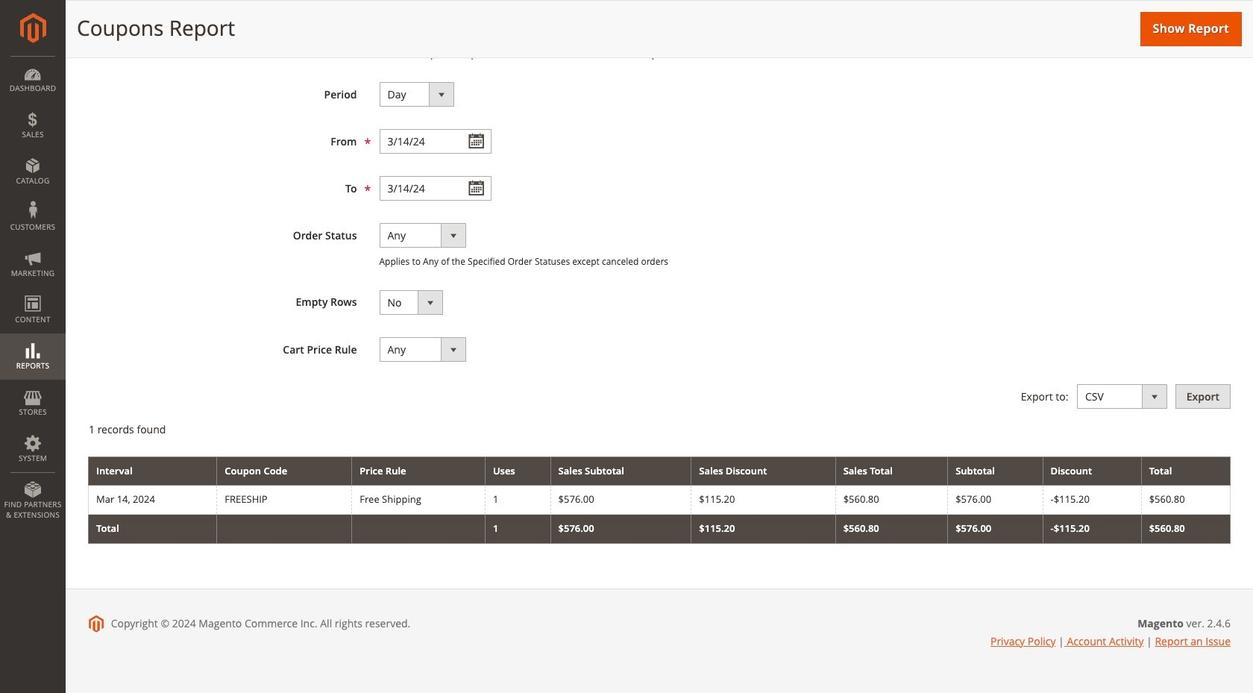 Task type: locate. For each thing, give the bounding box(es) containing it.
menu bar
[[0, 56, 66, 528]]

None text field
[[379, 129, 491, 154], [379, 176, 491, 201], [379, 129, 491, 154], [379, 176, 491, 201]]



Task type: describe. For each thing, give the bounding box(es) containing it.
magento admin panel image
[[20, 13, 46, 43]]



Task type: vqa. For each thing, say whether or not it's contained in the screenshot.
Search by keyword text box
no



